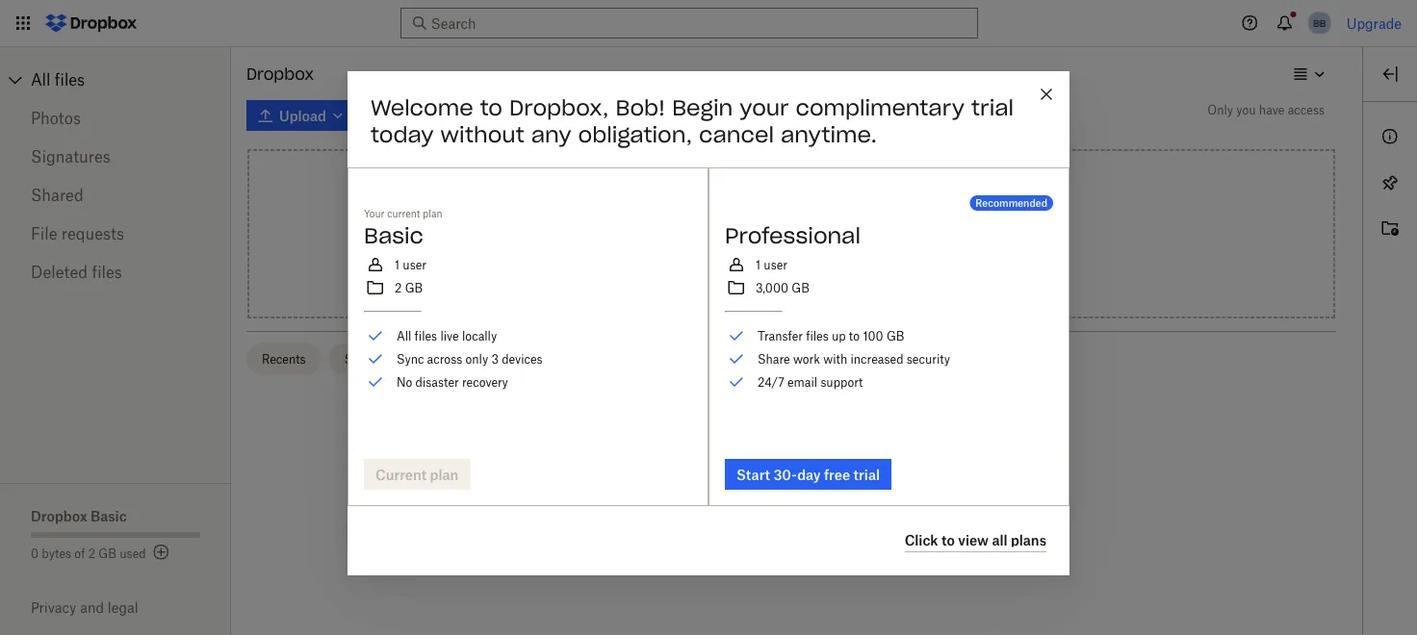 Task type: locate. For each thing, give the bounding box(es) containing it.
to left view
[[942, 533, 955, 549]]

1 1 from the left
[[395, 258, 400, 272]]

dropbox basic
[[31, 508, 127, 524]]

all
[[993, 533, 1008, 549]]

2 1 user from the left
[[756, 258, 788, 272]]

deleted
[[31, 263, 88, 282]]

click to view all plans
[[905, 533, 1047, 549]]

2 gb
[[395, 281, 423, 295]]

1 vertical spatial 2
[[88, 547, 95, 561]]

1
[[395, 258, 400, 272], [756, 258, 761, 272]]

1 horizontal spatial 1 user
[[756, 258, 788, 272]]

files left live
[[415, 329, 437, 343]]

begin
[[672, 94, 733, 121]]

1 vertical spatial dropbox
[[31, 508, 87, 524]]

1 horizontal spatial 1
[[756, 258, 761, 272]]

files left the up
[[806, 329, 829, 343]]

starred button
[[329, 344, 401, 375]]

1 for professional
[[756, 258, 761, 272]]

file requests link
[[31, 215, 200, 253]]

up
[[832, 329, 846, 343]]

start 30-day free trial
[[737, 467, 880, 483]]

start 30-day free trial button
[[725, 459, 892, 490]]

24/7 email support
[[758, 375, 864, 390]]

share work with increased security
[[758, 352, 951, 367]]

1 horizontal spatial basic
[[364, 223, 424, 249]]

1 user for professional
[[756, 258, 788, 272]]

your
[[740, 94, 789, 121]]

0 horizontal spatial basic
[[91, 508, 127, 524]]

share
[[758, 352, 790, 367]]

across
[[427, 352, 463, 367]]

files
[[55, 70, 85, 89], [748, 234, 775, 250], [92, 263, 122, 282], [415, 329, 437, 343], [806, 329, 829, 343]]

email
[[788, 375, 818, 390]]

files left here
[[748, 234, 775, 250]]

all up sync
[[397, 329, 412, 343]]

files up the photos
[[55, 70, 85, 89]]

gb right 3,000
[[792, 281, 810, 295]]

work
[[794, 352, 821, 367]]

only you have access
[[1208, 103, 1325, 117]]

files for transfer files up to 100 gb
[[806, 329, 829, 343]]

1 horizontal spatial dropbox
[[247, 64, 314, 84]]

today
[[371, 121, 434, 148]]

user up 2 gb
[[403, 258, 427, 272]]

to
[[480, 94, 503, 121], [810, 234, 823, 250], [849, 329, 860, 343], [942, 533, 955, 549]]

you
[[1237, 103, 1257, 117]]

view
[[959, 533, 989, 549]]

0 vertical spatial all
[[31, 70, 50, 89]]

complimentary
[[796, 94, 965, 121]]

0 vertical spatial 2
[[395, 281, 402, 295]]

open activity image
[[1379, 218, 1402, 241]]

click
[[905, 533, 939, 549]]

0 horizontal spatial user
[[403, 258, 427, 272]]

files for drop files here to upload
[[748, 234, 775, 250]]

1 vertical spatial basic
[[91, 508, 127, 524]]

no disaster recovery
[[397, 375, 508, 390]]

devices
[[502, 352, 543, 367]]

3,000
[[756, 281, 789, 295]]

basic up 0 bytes of 2 gb used
[[91, 508, 127, 524]]

2
[[395, 281, 402, 295], [88, 547, 95, 561]]

basic down your current plan
[[364, 223, 424, 249]]

dialog
[[348, 71, 1070, 576]]

0 vertical spatial trial
[[972, 94, 1014, 121]]

privacy
[[31, 600, 76, 616]]

increased
[[851, 352, 904, 367]]

0 horizontal spatial 2
[[88, 547, 95, 561]]

support
[[821, 375, 864, 390]]

to left any at the top left
[[480, 94, 503, 121]]

files for all files
[[55, 70, 85, 89]]

3
[[492, 352, 499, 367]]

file requests
[[31, 224, 124, 243]]

obligation,
[[578, 121, 693, 148]]

2 1 from the left
[[756, 258, 761, 272]]

1 user up 2 gb
[[395, 258, 427, 272]]

0 horizontal spatial dropbox
[[31, 508, 87, 524]]

click to view all plans button
[[905, 530, 1047, 553]]

shared link
[[31, 176, 200, 215]]

1 user up 3,000
[[756, 258, 788, 272]]

file
[[31, 224, 57, 243]]

upgrade link
[[1347, 15, 1402, 31]]

signatures link
[[31, 138, 200, 176]]

drop
[[713, 234, 745, 250]]

2 inside dialog
[[395, 281, 402, 295]]

have
[[1260, 103, 1285, 117]]

trial
[[972, 94, 1014, 121], [854, 467, 880, 483]]

0 horizontal spatial all
[[31, 70, 50, 89]]

1 up 2 gb
[[395, 258, 400, 272]]

files down file requests link
[[92, 263, 122, 282]]

1 vertical spatial trial
[[854, 467, 880, 483]]

1 horizontal spatial 2
[[395, 281, 402, 295]]

shared
[[31, 186, 83, 205]]

1 user for basic
[[395, 258, 427, 272]]

upload
[[827, 234, 870, 250]]

user for professional
[[764, 258, 788, 272]]

2 user from the left
[[764, 258, 788, 272]]

1 1 user from the left
[[395, 258, 427, 272]]

1 horizontal spatial all
[[397, 329, 412, 343]]

0 vertical spatial basic
[[364, 223, 424, 249]]

legal
[[108, 600, 138, 616]]

1 user from the left
[[403, 258, 427, 272]]

open pinned items image
[[1379, 171, 1402, 195]]

0 horizontal spatial 1
[[395, 258, 400, 272]]

anytime.
[[781, 121, 878, 148]]

disaster
[[416, 375, 459, 390]]

open details pane image
[[1379, 63, 1402, 86]]

2 up all files live locally
[[395, 281, 402, 295]]

1 horizontal spatial user
[[764, 258, 788, 272]]

1 user
[[395, 258, 427, 272], [756, 258, 788, 272]]

dropbox
[[247, 64, 314, 84], [31, 508, 87, 524]]

gb
[[405, 281, 423, 295], [792, 281, 810, 295], [887, 329, 905, 343], [99, 547, 117, 561]]

2 right the of
[[88, 547, 95, 561]]

trial inside start 30-day free trial button
[[854, 467, 880, 483]]

1 vertical spatial all
[[397, 329, 412, 343]]

all
[[31, 70, 50, 89], [397, 329, 412, 343]]

any
[[531, 121, 572, 148]]

0 vertical spatial dropbox
[[247, 64, 314, 84]]

security
[[907, 352, 951, 367]]

current
[[387, 208, 420, 220]]

here
[[779, 234, 807, 250]]

0 horizontal spatial trial
[[854, 467, 880, 483]]

gb left used
[[99, 547, 117, 561]]

welcome
[[371, 94, 474, 121]]

to right the up
[[849, 329, 860, 343]]

welcome to dropbox, bob! begin your complimentary trial today without any obligation, cancel anytime.
[[371, 94, 1014, 148]]

dropbox logo - go to the homepage image
[[39, 8, 144, 39]]

bob!
[[616, 94, 666, 121]]

user up 3,000
[[764, 258, 788, 272]]

30-
[[774, 467, 798, 483]]

user
[[403, 258, 427, 272], [764, 258, 788, 272]]

1 horizontal spatial trial
[[972, 94, 1014, 121]]

1 up 3,000
[[756, 258, 761, 272]]

all up the photos
[[31, 70, 50, 89]]

0 horizontal spatial 1 user
[[395, 258, 427, 272]]

drop files here to upload
[[713, 234, 870, 250]]



Task type: vqa. For each thing, say whether or not it's contained in the screenshot.
Get more space ICON
yes



Task type: describe. For each thing, give the bounding box(es) containing it.
and
[[80, 600, 104, 616]]

24/7
[[758, 375, 785, 390]]

live
[[441, 329, 459, 343]]

files for deleted files
[[92, 263, 122, 282]]

to right here
[[810, 234, 823, 250]]

only
[[466, 352, 488, 367]]

professional
[[725, 223, 861, 249]]

privacy and legal
[[31, 600, 138, 616]]

3,000 gb
[[756, 281, 810, 295]]

user for basic
[[403, 258, 427, 272]]

to inside "button"
[[942, 533, 955, 549]]

start
[[737, 467, 771, 483]]

0
[[31, 547, 39, 561]]

1 for basic
[[395, 258, 400, 272]]

to inside welcome to dropbox, bob! begin your complimentary trial today without any obligation, cancel anytime.
[[480, 94, 503, 121]]

photos
[[31, 109, 81, 128]]

used
[[120, 547, 146, 561]]

gb right 100
[[887, 329, 905, 343]]

cancel
[[699, 121, 774, 148]]

your current plan
[[364, 208, 443, 220]]

without
[[441, 121, 525, 148]]

dropbox for dropbox basic
[[31, 508, 87, 524]]

your
[[364, 208, 385, 220]]

free
[[825, 467, 851, 483]]

transfer files up to 100 gb
[[758, 329, 905, 343]]

all files live locally
[[397, 329, 497, 343]]

recents button
[[247, 344, 321, 375]]

sync across only 3 devices
[[397, 352, 543, 367]]

with
[[824, 352, 848, 367]]

photos link
[[31, 99, 200, 138]]

requests
[[62, 224, 124, 243]]

recents
[[262, 352, 306, 367]]

global header element
[[0, 0, 1418, 47]]

all for all files
[[31, 70, 50, 89]]

gb up all files live locally
[[405, 281, 423, 295]]

100
[[863, 329, 884, 343]]

sync
[[397, 352, 424, 367]]

plan
[[423, 208, 443, 220]]

signatures
[[31, 147, 111, 166]]

deleted files
[[31, 263, 122, 282]]

locally
[[462, 329, 497, 343]]

trial inside welcome to dropbox, bob! begin your complimentary trial today without any obligation, cancel anytime.
[[972, 94, 1014, 121]]

day
[[798, 467, 821, 483]]

no
[[397, 375, 413, 390]]

starred
[[344, 352, 386, 367]]

get more space image
[[150, 541, 173, 564]]

of
[[75, 547, 85, 561]]

basic inside dialog
[[364, 223, 424, 249]]

only
[[1208, 103, 1234, 117]]

open information panel image
[[1379, 125, 1402, 148]]

dropbox for dropbox
[[247, 64, 314, 84]]

recommended
[[976, 197, 1048, 209]]

upgrade
[[1347, 15, 1402, 31]]

all for all files live locally
[[397, 329, 412, 343]]

transfer
[[758, 329, 803, 343]]

all files
[[31, 70, 85, 89]]

bytes
[[42, 547, 71, 561]]

plans
[[1011, 533, 1047, 549]]

all files link
[[31, 65, 231, 95]]

dropbox,
[[510, 94, 609, 121]]

privacy and legal link
[[31, 600, 231, 616]]

recovery
[[462, 375, 508, 390]]

access
[[1288, 103, 1325, 117]]

deleted files link
[[31, 253, 200, 292]]

files for all files live locally
[[415, 329, 437, 343]]

0 bytes of 2 gb used
[[31, 547, 146, 561]]

dialog containing welcome to dropbox, bob! begin your complimentary trial today without any obligation, cancel anytime.
[[348, 71, 1070, 576]]



